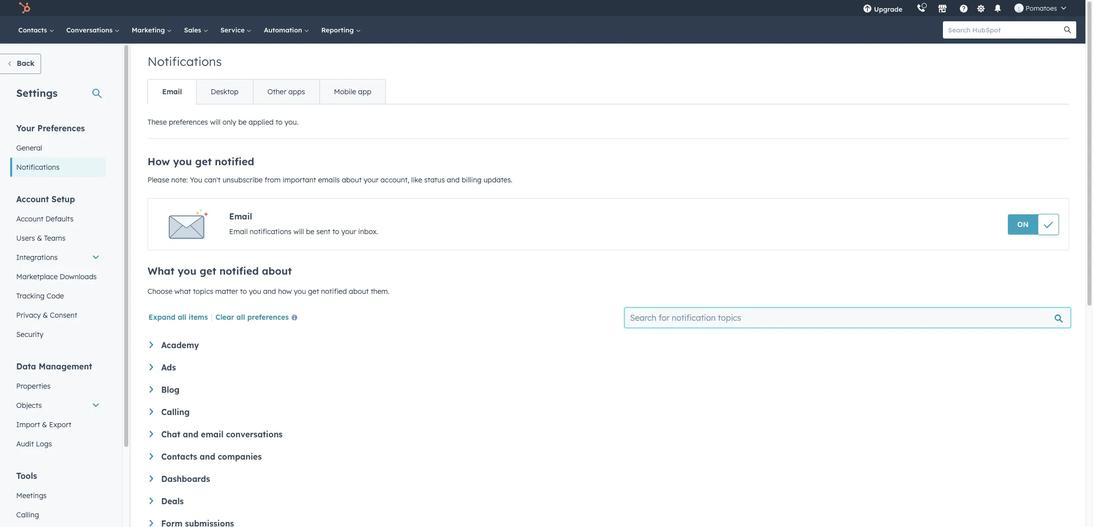 Task type: describe. For each thing, give the bounding box(es) containing it.
please
[[148, 175, 169, 185]]

marketplace downloads link
[[10, 267, 106, 286]]

email button
[[148, 80, 196, 104]]

help button
[[955, 0, 972, 16]]

and right chat
[[183, 429, 198, 440]]

email notifications will be sent to your inbox.
[[229, 227, 378, 236]]

general
[[16, 143, 42, 153]]

general link
[[10, 138, 106, 158]]

marketing link
[[126, 16, 178, 44]]

tools
[[16, 471, 37, 481]]

teams
[[44, 234, 65, 243]]

email inside button
[[162, 87, 182, 96]]

setup
[[51, 194, 75, 204]]

account,
[[381, 175, 409, 185]]

you right how
[[294, 287, 306, 296]]

matter
[[215, 287, 238, 296]]

ads
[[161, 362, 176, 373]]

inbox.
[[358, 227, 378, 236]]

your
[[16, 123, 35, 133]]

caret image for dashboards
[[150, 476, 153, 482]]

unsubscribe
[[223, 175, 263, 185]]

choose
[[148, 287, 172, 296]]

get for notifications
[[195, 155, 212, 168]]

tools element
[[10, 470, 106, 527]]

tracking code link
[[10, 286, 106, 306]]

logs
[[36, 440, 52, 449]]

email
[[201, 429, 223, 440]]

conversations
[[66, 26, 114, 34]]

expand
[[149, 313, 176, 322]]

0 vertical spatial calling
[[161, 407, 190, 417]]

service link
[[214, 16, 258, 44]]

properties link
[[10, 377, 106, 396]]

users & teams
[[16, 234, 65, 243]]

how you get notified
[[148, 155, 254, 168]]

1 horizontal spatial notifications
[[148, 54, 222, 69]]

import & export
[[16, 420, 71, 429]]

notifications image
[[993, 5, 1002, 14]]

academy
[[161, 340, 199, 350]]

privacy & consent
[[16, 311, 77, 320]]

caret image for contacts and companies
[[150, 453, 153, 460]]

& for teams
[[37, 234, 42, 243]]

marketplaces image
[[938, 5, 947, 14]]

import & export link
[[10, 415, 106, 434]]

account for account setup
[[16, 194, 49, 204]]

caret image for chat and email conversations
[[150, 431, 153, 437]]

code
[[46, 292, 64, 301]]

dashboards button
[[150, 474, 1067, 484]]

notifications inside your preferences element
[[16, 163, 60, 172]]

upgrade
[[874, 5, 902, 13]]

tracking code
[[16, 292, 64, 301]]

mobile app
[[334, 87, 371, 96]]

contacts for contacts
[[18, 26, 49, 34]]

2 vertical spatial email
[[229, 227, 248, 236]]

2 horizontal spatial to
[[332, 227, 339, 236]]

mobile app button
[[319, 80, 385, 104]]

automation link
[[258, 16, 315, 44]]

chat and email conversations button
[[150, 429, 1067, 440]]

clear all preferences button
[[215, 312, 301, 324]]

defaults
[[45, 214, 73, 224]]

these preferences will only be applied to you.
[[148, 118, 298, 127]]

users
[[16, 234, 35, 243]]

clear all preferences
[[215, 313, 289, 322]]

objects button
[[10, 396, 106, 415]]

pomatoes
[[1026, 4, 1057, 12]]

other apps button
[[253, 80, 319, 104]]

marketplace
[[16, 272, 58, 281]]

& for export
[[42, 420, 47, 429]]

0 horizontal spatial preferences
[[169, 118, 208, 127]]

what
[[148, 265, 175, 277]]

privacy & consent link
[[10, 306, 106, 325]]

& for consent
[[43, 311, 48, 320]]

sent
[[316, 227, 330, 236]]

choose what topics matter to you and how you get notified about them.
[[148, 287, 389, 296]]

2 vertical spatial notified
[[321, 287, 347, 296]]

integrations button
[[10, 248, 106, 267]]

other
[[267, 87, 286, 96]]

important
[[283, 175, 316, 185]]

note:
[[171, 175, 188, 185]]

companies
[[218, 452, 262, 462]]

security link
[[10, 325, 106, 344]]

desktop button
[[196, 80, 253, 104]]

you.
[[285, 118, 298, 127]]

sales
[[184, 26, 203, 34]]

items
[[189, 313, 208, 322]]

them.
[[371, 287, 389, 296]]

preferences
[[37, 123, 85, 133]]

1 horizontal spatial your
[[364, 175, 379, 185]]

0 vertical spatial to
[[276, 118, 283, 127]]

you up "note:"
[[173, 155, 192, 168]]

account setup
[[16, 194, 75, 204]]

pomatoes button
[[1008, 0, 1072, 16]]

desktop
[[211, 87, 239, 96]]

reporting
[[321, 26, 356, 34]]

account setup element
[[10, 194, 106, 344]]

mobile
[[334, 87, 356, 96]]

caret image for deals
[[150, 498, 153, 504]]

data
[[16, 361, 36, 372]]

can't
[[204, 175, 221, 185]]

contacts and companies
[[161, 452, 262, 462]]

1 vertical spatial your
[[341, 227, 356, 236]]

you
[[190, 175, 202, 185]]

0 vertical spatial about
[[342, 175, 362, 185]]

calling icon image
[[917, 4, 926, 13]]

notifications
[[250, 227, 291, 236]]

contacts for contacts and companies
[[161, 452, 197, 462]]

all for clear
[[236, 313, 245, 322]]

updates.
[[483, 175, 512, 185]]

account for account defaults
[[16, 214, 43, 224]]

sales link
[[178, 16, 214, 44]]

notified for notifications
[[215, 155, 254, 168]]

calling link
[[10, 505, 106, 525]]



Task type: locate. For each thing, give the bounding box(es) containing it.
chat
[[161, 429, 180, 440]]

caret image
[[150, 364, 153, 371], [150, 386, 153, 393], [150, 453, 153, 460], [150, 498, 153, 504]]

1 vertical spatial contacts
[[161, 452, 197, 462]]

5 caret image from the top
[[150, 520, 153, 527]]

get up the topics
[[200, 265, 216, 277]]

caret image inside deals dropdown button
[[150, 498, 153, 504]]

account defaults
[[16, 214, 73, 224]]

1 vertical spatial be
[[306, 227, 314, 236]]

all left items
[[178, 313, 186, 322]]

settings image
[[976, 4, 985, 13]]

your
[[364, 175, 379, 185], [341, 227, 356, 236]]

expand all items
[[149, 313, 208, 322]]

preferences inside button
[[247, 313, 289, 322]]

emails
[[318, 175, 340, 185]]

0 horizontal spatial be
[[238, 118, 247, 127]]

your preferences element
[[10, 123, 106, 177]]

caret image inside contacts and companies dropdown button
[[150, 453, 153, 460]]

1 caret image from the top
[[150, 364, 153, 371]]

0 horizontal spatial will
[[210, 118, 220, 127]]

0 vertical spatial get
[[195, 155, 212, 168]]

1 vertical spatial notified
[[219, 265, 259, 277]]

and left billing
[[447, 175, 460, 185]]

menu
[[856, 0, 1073, 16]]

be
[[238, 118, 247, 127], [306, 227, 314, 236]]

your preferences
[[16, 123, 85, 133]]

1 vertical spatial email
[[229, 211, 252, 222]]

security
[[16, 330, 43, 339]]

calling icon button
[[913, 2, 930, 15]]

applied
[[249, 118, 274, 127]]

calling down meetings
[[16, 511, 39, 520]]

0 vertical spatial will
[[210, 118, 220, 127]]

caret image
[[150, 342, 153, 348], [150, 409, 153, 415], [150, 431, 153, 437], [150, 476, 153, 482], [150, 520, 153, 527]]

get for how you get notified
[[200, 265, 216, 277]]

blog
[[161, 385, 180, 395]]

1 horizontal spatial contacts
[[161, 452, 197, 462]]

0 vertical spatial notified
[[215, 155, 254, 168]]

will for only
[[210, 118, 220, 127]]

0 vertical spatial be
[[238, 118, 247, 127]]

caret image inside academy "dropdown button"
[[150, 342, 153, 348]]

1 horizontal spatial calling
[[161, 407, 190, 417]]

all for expand
[[178, 313, 186, 322]]

1 vertical spatial calling
[[16, 511, 39, 520]]

get right how
[[308, 287, 319, 296]]

2 vertical spatial get
[[308, 287, 319, 296]]

you
[[173, 155, 192, 168], [178, 265, 196, 277], [249, 287, 261, 296], [294, 287, 306, 296]]

about up how
[[262, 265, 292, 277]]

like
[[411, 175, 422, 185]]

0 vertical spatial &
[[37, 234, 42, 243]]

calling inside tools element
[[16, 511, 39, 520]]

navigation containing email
[[148, 79, 386, 104]]

0 horizontal spatial your
[[341, 227, 356, 236]]

1 vertical spatial about
[[262, 265, 292, 277]]

1 horizontal spatial will
[[293, 227, 304, 236]]

ads button
[[150, 362, 1067, 373]]

all
[[178, 313, 186, 322], [236, 313, 245, 322]]

1 all from the left
[[178, 313, 186, 322]]

you up clear all preferences on the bottom left of page
[[249, 287, 261, 296]]

deals
[[161, 496, 184, 506]]

will left sent
[[293, 227, 304, 236]]

calling up chat
[[161, 407, 190, 417]]

& right privacy
[[43, 311, 48, 320]]

1 horizontal spatial all
[[236, 313, 245, 322]]

1 vertical spatial notifications
[[16, 163, 60, 172]]

1 horizontal spatial to
[[276, 118, 283, 127]]

notified for how you get notified
[[219, 265, 259, 277]]

0 vertical spatial contacts
[[18, 26, 49, 34]]

0 vertical spatial your
[[364, 175, 379, 185]]

2 caret image from the top
[[150, 386, 153, 393]]

1 horizontal spatial preferences
[[247, 313, 289, 322]]

& left export
[[42, 420, 47, 429]]

3 caret image from the top
[[150, 453, 153, 460]]

preferences right these
[[169, 118, 208, 127]]

will for be
[[293, 227, 304, 236]]

data management element
[[10, 361, 106, 454]]

notified up matter
[[219, 265, 259, 277]]

on
[[1017, 220, 1029, 229]]

notified
[[215, 155, 254, 168], [219, 265, 259, 277], [321, 287, 347, 296]]

apps
[[288, 87, 305, 96]]

caret image inside dashboards dropdown button
[[150, 476, 153, 482]]

2 vertical spatial to
[[240, 287, 247, 296]]

contacts down hubspot link
[[18, 26, 49, 34]]

preferences down choose what topics matter to you and how you get notified about them.
[[247, 313, 289, 322]]

meetings
[[16, 491, 47, 500]]

1 account from the top
[[16, 194, 49, 204]]

notifications
[[148, 54, 222, 69], [16, 163, 60, 172]]

0 horizontal spatial all
[[178, 313, 186, 322]]

status
[[424, 175, 445, 185]]

downloads
[[60, 272, 97, 281]]

notified left them.
[[321, 287, 347, 296]]

meetings link
[[10, 486, 106, 505]]

tracking
[[16, 292, 45, 301]]

upgrade image
[[863, 5, 872, 14]]

1 horizontal spatial be
[[306, 227, 314, 236]]

reporting link
[[315, 16, 367, 44]]

3 caret image from the top
[[150, 431, 153, 437]]

audit logs link
[[10, 434, 106, 454]]

notifications link
[[10, 158, 106, 177]]

contacts inside contacts link
[[18, 26, 49, 34]]

marketplace downloads
[[16, 272, 97, 281]]

account up users
[[16, 214, 43, 224]]

automation
[[264, 26, 304, 34]]

0 vertical spatial account
[[16, 194, 49, 204]]

notified up unsubscribe
[[215, 155, 254, 168]]

you up 'what'
[[178, 265, 196, 277]]

and left how
[[263, 287, 276, 296]]

how
[[278, 287, 292, 296]]

2 account from the top
[[16, 214, 43, 224]]

1 vertical spatial to
[[332, 227, 339, 236]]

0 horizontal spatial contacts
[[18, 26, 49, 34]]

1 vertical spatial account
[[16, 214, 43, 224]]

import
[[16, 420, 40, 429]]

topics
[[193, 287, 213, 296]]

caret image inside chat and email conversations dropdown button
[[150, 431, 153, 437]]

chat and email conversations
[[161, 429, 283, 440]]

0 vertical spatial notifications
[[148, 54, 222, 69]]

about right the emails
[[342, 175, 362, 185]]

be right only at the top
[[238, 118, 247, 127]]

billing
[[462, 175, 482, 185]]

0 horizontal spatial calling
[[16, 511, 39, 520]]

notifications down 'general'
[[16, 163, 60, 172]]

will left only at the top
[[210, 118, 220, 127]]

navigation
[[148, 79, 386, 104]]

2 caret image from the top
[[150, 409, 153, 415]]

caret image for academy
[[150, 342, 153, 348]]

2 all from the left
[[236, 313, 245, 322]]

only
[[222, 118, 236, 127]]

search image
[[1064, 26, 1071, 33]]

users & teams link
[[10, 229, 106, 248]]

email left notifications
[[229, 227, 248, 236]]

your left account,
[[364, 175, 379, 185]]

2 vertical spatial about
[[349, 287, 369, 296]]

conversations link
[[60, 16, 126, 44]]

Search HubSpot search field
[[943, 21, 1067, 39]]

calling button
[[150, 407, 1067, 417]]

these
[[148, 118, 167, 127]]

help image
[[959, 5, 968, 14]]

4 caret image from the top
[[150, 498, 153, 504]]

1 vertical spatial will
[[293, 227, 304, 236]]

email
[[162, 87, 182, 96], [229, 211, 252, 222], [229, 227, 248, 236]]

2 vertical spatial &
[[42, 420, 47, 429]]

app
[[358, 87, 371, 96]]

service
[[220, 26, 247, 34]]

caret image inside blog dropdown button
[[150, 386, 153, 393]]

0 vertical spatial email
[[162, 87, 182, 96]]

caret image for calling
[[150, 409, 153, 415]]

& right users
[[37, 234, 42, 243]]

1 caret image from the top
[[150, 342, 153, 348]]

dashboards
[[161, 474, 210, 484]]

4 caret image from the top
[[150, 476, 153, 482]]

get up you
[[195, 155, 212, 168]]

your left inbox.
[[341, 227, 356, 236]]

notifications down sales
[[148, 54, 222, 69]]

be left sent
[[306, 227, 314, 236]]

notifications button
[[989, 0, 1006, 16]]

all inside button
[[236, 313, 245, 322]]

contacts
[[18, 26, 49, 34], [161, 452, 197, 462]]

consent
[[50, 311, 77, 320]]

settings link
[[974, 3, 987, 13]]

caret image inside calling dropdown button
[[150, 409, 153, 415]]

Search for notification topics search field
[[625, 308, 1071, 328]]

&
[[37, 234, 42, 243], [43, 311, 48, 320], [42, 420, 47, 429]]

0 horizontal spatial notifications
[[16, 163, 60, 172]]

menu item
[[910, 0, 912, 16]]

tyler black image
[[1015, 4, 1024, 13]]

0 vertical spatial preferences
[[169, 118, 208, 127]]

back link
[[0, 54, 41, 74]]

0 horizontal spatial to
[[240, 287, 247, 296]]

to left you.
[[276, 118, 283, 127]]

account up account defaults
[[16, 194, 49, 204]]

about left them.
[[349, 287, 369, 296]]

what you get notified about
[[148, 265, 292, 277]]

privacy
[[16, 311, 41, 320]]

& inside 'data management' element
[[42, 420, 47, 429]]

hubspot image
[[18, 2, 30, 14]]

marketing
[[132, 26, 167, 34]]

to right sent
[[332, 227, 339, 236]]

caret image for blog
[[150, 386, 153, 393]]

marketplaces button
[[932, 0, 953, 16]]

contacts up 'dashboards' on the left bottom of the page
[[161, 452, 197, 462]]

contacts and companies button
[[150, 452, 1067, 462]]

1 vertical spatial preferences
[[247, 313, 289, 322]]

to right matter
[[240, 287, 247, 296]]

about
[[342, 175, 362, 185], [262, 265, 292, 277], [349, 287, 369, 296]]

preferences
[[169, 118, 208, 127], [247, 313, 289, 322]]

1 vertical spatial &
[[43, 311, 48, 320]]

caret image inside ads dropdown button
[[150, 364, 153, 371]]

all right clear
[[236, 313, 245, 322]]

how
[[148, 155, 170, 168]]

expand all items button
[[149, 313, 208, 322]]

objects
[[16, 401, 42, 410]]

will
[[210, 118, 220, 127], [293, 227, 304, 236]]

email up these
[[162, 87, 182, 96]]

and down email
[[200, 452, 215, 462]]

caret image for ads
[[150, 364, 153, 371]]

menu containing pomatoes
[[856, 0, 1073, 16]]

and
[[447, 175, 460, 185], [263, 287, 276, 296], [183, 429, 198, 440], [200, 452, 215, 462]]

conversations
[[226, 429, 283, 440]]

email up notifications
[[229, 211, 252, 222]]

clear
[[215, 313, 234, 322]]

account inside account defaults link
[[16, 214, 43, 224]]

1 vertical spatial get
[[200, 265, 216, 277]]



Task type: vqa. For each thing, say whether or not it's contained in the screenshot.
the Privacy & Consent link
yes



